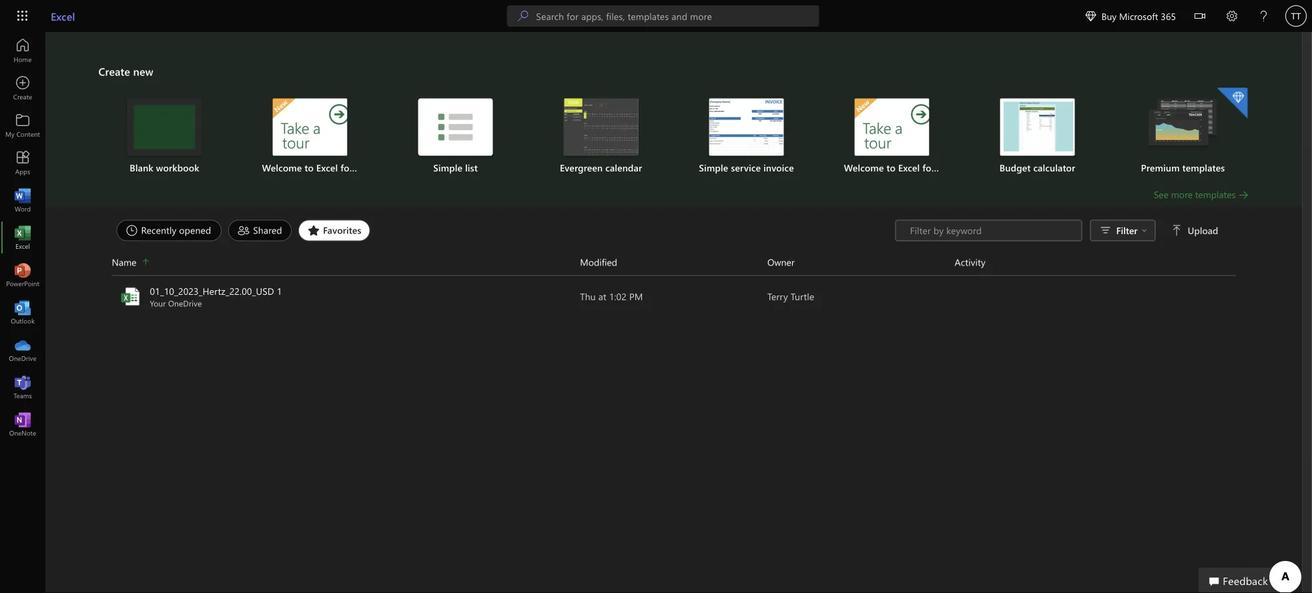 Task type: vqa. For each thing, say whether or not it's contained in the screenshot.
O icon
no



Task type: describe. For each thing, give the bounding box(es) containing it.
 buy microsoft 365
[[1086, 10, 1176, 22]]

2 to from the left
[[887, 162, 896, 174]]

2 welcome to excel for the web from the left
[[844, 162, 972, 174]]

feedback button
[[1199, 568, 1279, 593]]

favorites tab
[[295, 220, 374, 241]]

modified button
[[580, 255, 768, 270]]

opened
[[179, 224, 211, 236]]

templates inside list
[[1183, 162, 1225, 174]]

1 the from the left
[[356, 162, 370, 174]]

budget calculator image
[[1000, 98, 1075, 156]]

buy
[[1102, 10, 1117, 22]]

welcome to excel for the web image for first welcome to excel for the web element from left
[[273, 98, 347, 156]]

simple for simple service invoice
[[699, 162, 728, 174]]

premium
[[1141, 162, 1180, 174]]

invoice
[[764, 162, 794, 174]]

at
[[599, 290, 607, 303]]

recently opened element
[[116, 220, 222, 241]]

2 the from the left
[[938, 162, 952, 174]]

service
[[731, 162, 761, 174]]

for for first welcome to excel for the web element from left
[[341, 162, 353, 174]]

excel banner
[[0, 0, 1312, 34]]

1:02
[[609, 290, 627, 303]]

name 01_10_2023_hertz_22.00_usd 1 cell
[[112, 285, 580, 309]]

blank
[[130, 162, 153, 174]]

onenote image
[[16, 418, 29, 431]]


[[1172, 225, 1183, 236]]

list inside create new main content
[[98, 86, 1249, 188]]

premium templates element
[[1119, 88, 1248, 175]]

thu
[[580, 290, 596, 303]]

word image
[[16, 194, 29, 207]]

1 web from the left
[[372, 162, 390, 174]]

my content image
[[16, 119, 29, 132]]

onedrive image
[[16, 343, 29, 356]]

Filter by keyword text field
[[909, 224, 1075, 237]]

calculator
[[1034, 162, 1076, 174]]

tab list inside create new main content
[[113, 220, 896, 241]]

feedback
[[1223, 573, 1268, 588]]

onedrive
[[168, 298, 202, 309]]

premium templates diamond image
[[1217, 88, 1248, 118]]

terry
[[768, 290, 788, 303]]

evergreen calendar image
[[564, 98, 639, 156]]

2 horizontal spatial excel
[[898, 162, 920, 174]]

create new
[[98, 64, 153, 78]]


[[1086, 11, 1096, 21]]

budget
[[1000, 162, 1031, 174]]

shared tab
[[225, 220, 295, 241]]

turtle
[[791, 290, 815, 303]]

budget calculator element
[[973, 98, 1102, 175]]

apps image
[[16, 156, 29, 170]]

blank workbook element
[[100, 98, 229, 175]]

excel inside banner
[[51, 9, 75, 23]]

Search box. Suggestions appear as you type. search field
[[536, 5, 819, 27]]

thu at 1:02 pm
[[580, 290, 643, 303]]

workbook
[[156, 162, 199, 174]]

simple service invoice element
[[682, 98, 811, 175]]

templates inside "button"
[[1196, 188, 1236, 201]]

recently
[[141, 224, 176, 236]]

shared element
[[228, 220, 292, 241]]

filter
[[1117, 224, 1138, 237]]

teams image
[[16, 381, 29, 394]]

outlook image
[[16, 306, 29, 319]]

calendar
[[606, 162, 642, 174]]

see more templates button
[[1154, 188, 1249, 201]]

tt button
[[1280, 0, 1312, 32]]

create
[[98, 64, 130, 78]]

pm
[[629, 290, 643, 303]]


[[1142, 228, 1147, 233]]

01_10_2023_hertz_22.00_usd
[[150, 285, 274, 297]]

upload
[[1188, 224, 1219, 237]]

list
[[465, 162, 478, 174]]

365
[[1161, 10, 1176, 22]]

create new main content
[[45, 32, 1302, 315]]

1 welcome from the left
[[262, 162, 302, 174]]



Task type: locate. For each thing, give the bounding box(es) containing it.
1
[[277, 285, 282, 297]]

web
[[372, 162, 390, 174], [955, 162, 972, 174]]

2 for from the left
[[923, 162, 935, 174]]

excel image left your
[[120, 286, 141, 307]]

2 simple from the left
[[699, 162, 728, 174]]

simple service invoice image
[[709, 98, 784, 156]]

evergreen calendar
[[560, 162, 642, 174]]

 button
[[1184, 0, 1216, 34]]

1 horizontal spatial welcome to excel for the web image
[[855, 98, 930, 156]]

1 welcome to excel for the web from the left
[[262, 162, 390, 174]]

 upload
[[1172, 224, 1219, 237]]

templates up see more templates "button"
[[1183, 162, 1225, 174]]

displaying 1 out of 5 files. status
[[896, 220, 1221, 241]]

1 vertical spatial excel image
[[120, 286, 141, 307]]

excel image
[[16, 231, 29, 244], [120, 286, 141, 307]]

simple for simple list
[[433, 162, 463, 174]]

0 horizontal spatial welcome to excel for the web element
[[245, 98, 390, 175]]

simple
[[433, 162, 463, 174], [699, 162, 728, 174]]

home image
[[16, 44, 29, 57]]

1 horizontal spatial web
[[955, 162, 972, 174]]

the
[[356, 162, 370, 174], [938, 162, 952, 174]]

1 welcome to excel for the web element from the left
[[245, 98, 390, 175]]

1 horizontal spatial welcome to excel for the web element
[[827, 98, 972, 175]]

0 horizontal spatial simple
[[433, 162, 463, 174]]

evergreen calendar element
[[536, 98, 666, 175]]

0 horizontal spatial welcome
[[262, 162, 302, 174]]

1 horizontal spatial welcome to excel for the web
[[844, 162, 972, 174]]

1 vertical spatial templates
[[1196, 188, 1236, 201]]

modified
[[580, 256, 617, 268]]

0 horizontal spatial welcome to excel for the web
[[262, 162, 390, 174]]


[[1195, 11, 1206, 21]]

welcome
[[262, 162, 302, 174], [844, 162, 884, 174]]

see more templates
[[1154, 188, 1236, 201]]

0 horizontal spatial for
[[341, 162, 353, 174]]

0 horizontal spatial web
[[372, 162, 390, 174]]

more
[[1171, 188, 1193, 201]]

favorites element
[[298, 220, 370, 241]]

templates right more
[[1196, 188, 1236, 201]]

2 web from the left
[[955, 162, 972, 174]]

premium templates image
[[1146, 98, 1221, 151]]

1 horizontal spatial excel image
[[120, 286, 141, 307]]

excel image inside the name 01_10_2023_hertz_22.00_usd 1 cell
[[120, 286, 141, 307]]

1 to from the left
[[305, 162, 314, 174]]

0 horizontal spatial to
[[305, 162, 314, 174]]

excel
[[51, 9, 75, 23], [316, 162, 338, 174], [898, 162, 920, 174]]

simple left the list
[[433, 162, 463, 174]]

simple list image
[[418, 98, 493, 156]]

owner button
[[768, 255, 955, 270]]

2 welcome to excel for the web element from the left
[[827, 98, 972, 175]]

0 horizontal spatial the
[[356, 162, 370, 174]]

0 horizontal spatial excel image
[[16, 231, 29, 244]]

1 horizontal spatial simple
[[699, 162, 728, 174]]

navigation
[[0, 32, 45, 443]]

tab list
[[113, 220, 896, 241]]

1 simple from the left
[[433, 162, 463, 174]]

recently opened tab
[[113, 220, 225, 241]]

owner
[[768, 256, 795, 268]]

see
[[1154, 188, 1169, 201]]

1 horizontal spatial welcome
[[844, 162, 884, 174]]

excel image down word icon
[[16, 231, 29, 244]]

templates
[[1183, 162, 1225, 174], [1196, 188, 1236, 201]]

0 horizontal spatial welcome to excel for the web image
[[273, 98, 347, 156]]

None search field
[[507, 5, 819, 27]]

row inside create new main content
[[112, 255, 1236, 276]]

for
[[341, 162, 353, 174], [923, 162, 935, 174]]

welcome to excel for the web
[[262, 162, 390, 174], [844, 162, 972, 174]]

2 welcome to excel for the web image from the left
[[855, 98, 930, 156]]

recently opened
[[141, 224, 211, 236]]

simple service invoice
[[699, 162, 794, 174]]

1 welcome to excel for the web image from the left
[[273, 98, 347, 156]]

to
[[305, 162, 314, 174], [887, 162, 896, 174]]

evergreen
[[560, 162, 603, 174]]

list
[[98, 86, 1249, 188]]

welcome to excel for the web image for 2nd welcome to excel for the web element from the left
[[855, 98, 930, 156]]

0 horizontal spatial excel
[[51, 9, 75, 23]]

1 for from the left
[[341, 162, 353, 174]]

0 vertical spatial excel image
[[16, 231, 29, 244]]

1 horizontal spatial excel
[[316, 162, 338, 174]]

shared
[[253, 224, 282, 236]]

microsoft
[[1119, 10, 1159, 22]]

new
[[133, 64, 153, 78]]

blank workbook
[[130, 162, 199, 174]]

budget calculator
[[1000, 162, 1076, 174]]

your
[[150, 298, 166, 309]]

2 welcome from the left
[[844, 162, 884, 174]]

1 horizontal spatial to
[[887, 162, 896, 174]]

1 horizontal spatial the
[[938, 162, 952, 174]]

tt
[[1291, 11, 1301, 21]]

01_10_2023_hertz_22.00_usd 1 your onedrive
[[150, 285, 282, 309]]

row
[[112, 255, 1236, 276]]

row containing name
[[112, 255, 1236, 276]]

premium templates
[[1141, 162, 1225, 174]]

create image
[[16, 81, 29, 95]]

favorites
[[323, 224, 362, 236]]

activity
[[955, 256, 986, 268]]

simple left service
[[699, 162, 728, 174]]

simple list element
[[391, 98, 520, 175]]

simple list
[[433, 162, 478, 174]]

powerpoint image
[[16, 268, 29, 282]]

name button
[[112, 255, 580, 270]]

filter 
[[1117, 224, 1147, 237]]

terry turtle
[[768, 290, 815, 303]]

none search field inside excel banner
[[507, 5, 819, 27]]

list containing blank workbook
[[98, 86, 1249, 188]]

activity, column 4 of 4 column header
[[955, 255, 1236, 270]]

name
[[112, 256, 137, 268]]

for for 2nd welcome to excel for the web element from the left
[[923, 162, 935, 174]]

tab list containing recently opened
[[113, 220, 896, 241]]

welcome to excel for the web element
[[245, 98, 390, 175], [827, 98, 972, 175]]

0 vertical spatial templates
[[1183, 162, 1225, 174]]

welcome to excel for the web image
[[273, 98, 347, 156], [855, 98, 930, 156]]

1 horizontal spatial for
[[923, 162, 935, 174]]



